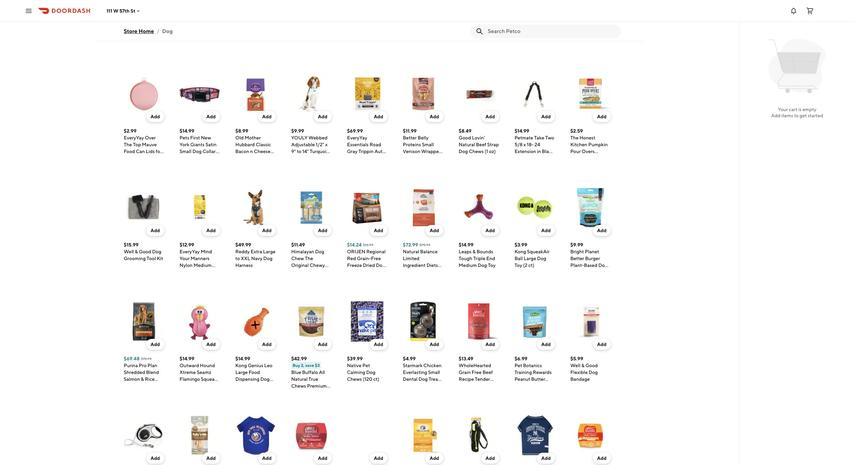 Task type: describe. For each thing, give the bounding box(es) containing it.
wholehearted grain free beef recipe tender tidbits dog training treats (16 oz) image
[[459, 302, 499, 342]]

everyyay mind your manners nylon medium dog muzzle image
[[180, 188, 220, 228]]

leaps & bounds tough triple end medium dog toy image
[[459, 188, 499, 228]]

add for 'kong genius leo large food dispensing dog toy' 'image'
[[262, 342, 272, 348]]

petmate take two 5/8 x 18- 24 extension in black adjustable dog leash image
[[515, 74, 555, 114]]

oz) inside $13.49 wholehearted grain free beef recipe tender tidbits dog training treats (16 oz)
[[459, 398, 466, 403]]

open menu image
[[25, 7, 33, 15]]

triple
[[474, 256, 486, 262]]

barkworthies 95% collagen beef sticks dog treats 6" (3 ct)
[[403, 21, 442, 47]]

dog inside $6.99 pet botanics training rewards peanut butter puppy bites dog treats (4 oz)
[[542, 384, 551, 389]]

ct) inside barkworthies 95% collagen beef sticks dog treats 6" (3 ct)
[[414, 42, 420, 47]]

treats inside $4.99 starmark chicken everlasting small dental dog treats (1.2 oz)
[[429, 377, 442, 383]]

notification bell image
[[790, 7, 798, 15]]

botanics
[[523, 363, 542, 369]]

recipe inside $13.49 wholehearted grain free beef recipe tender tidbits dog training treats (16 oz)
[[459, 377, 474, 383]]

pets inside '$2.99 everyyay over the top mauve food can lids for pets'
[[124, 156, 134, 161]]

x inside $9.99 youly webbed adjustable 1/2" x 9" to 14" turquoise dog collar
[[325, 142, 328, 148]]

variety inside greenies dental regular dog treats variety pack (36 ct)
[[585, 35, 600, 40]]

purina pro plan shredded blend salmon & rice formula dry dog food (33 lb) image
[[124, 302, 164, 342]]

new inside kate spade new york heart chew medium dog toy
[[150, 21, 160, 27]]

comfort
[[257, 21, 275, 27]]

cart
[[789, 107, 798, 112]]

turquoise
[[310, 149, 331, 154]]

wholehearted grain free beef & chicken dinner minced in gravy adult wet small breed dog food cup (3.5 oz) image
[[291, 416, 332, 456]]

empty
[[803, 107, 817, 112]]

add for old mother hubbard classic bacon n cheese baked dog biscuits small bag (20 oz) image
[[262, 114, 272, 120]]

add for flexi comfort retractable tape 16' small grey dog leash image
[[151, 456, 160, 462]]

add for well & good flexible dog bandage image
[[598, 342, 607, 348]]

variety inside the good lovin' for medium & large dog chews variety pack (11.2 oz x 7 ct)
[[347, 42, 363, 47]]

$14.99 pets first new york giants satin small dog collar (small)
[[180, 128, 217, 161]]

& inside $69.48 $72.99 purina pro plan shredded blend salmon & rice formula dry dog food (33 lb)
[[141, 377, 144, 383]]

dry inside acana regionals wild atlantic grain-free dry dog food (4.5 lb)
[[205, 35, 212, 40]]

w
[[113, 8, 118, 13]]

treats inside $11.99 better belly proteins small venison wrapped dog treats (6 ct)
[[413, 156, 427, 161]]

with
[[291, 49, 301, 54]]

$8.99
[[236, 128, 248, 134]]

x inside everyyay comfort chain 20" x 3 mm black dog collar
[[258, 28, 261, 33]]

food inside "$14.24 $18.99 orijen regional red grain-free freeze dried dog food (6 oz)"
[[347, 270, 359, 275]]

based
[[584, 263, 598, 268]]

natural balance limited ingredient diets salmon & sweet potato formula dry dog food (24 lb) image
[[403, 188, 443, 228]]

add for 'pets first new york yankees large dog t-shirt' image
[[542, 456, 551, 462]]

add for the native pet calming dog chews (120 ct) image
[[374, 342, 383, 348]]

bacon inside $11.49 himalayan dog chew the original chewy dog treats bacon flavor (3.3 oz x 3 ct)
[[316, 270, 330, 275]]

good lovin' natural beef strap dog chews (1 oz) image
[[459, 74, 499, 114]]

$11.49
[[291, 243, 305, 248]]

dog inside greenies dental regular dog treats variety pack (36 ct)
[[589, 28, 598, 33]]

dog inside barkworthies 95% collagen beef sticks dog treats 6" (3 ct)
[[417, 35, 426, 40]]

dog inside $14.99 pets first new york giants satin small dog collar (small)
[[193, 149, 202, 154]]

plan
[[148, 363, 157, 369]]

x inside $11.49 himalayan dog chew the original chewy dog treats bacon flavor (3.3 oz x 3 ct)
[[321, 277, 324, 282]]

skinny
[[459, 28, 474, 33]]

bacon inside $8.99 old mother hubbard classic bacon n cheese baked dog biscuits small bag (20 oz)
[[236, 149, 249, 154]]

kong genius leo large food dispensing dog toy image
[[236, 302, 276, 342]]

$12.99
[[180, 243, 194, 248]]

$69.99 everyyay essentials road gray trippin auto booster dog car seat
[[347, 128, 386, 168]]

treats inside $42.99 buy 2, save $3 blue buffalo all natural true chews premium beef jerky cuts dog treats (30 oz)
[[302, 398, 315, 403]]

(3.3
[[306, 277, 314, 282]]

barkworthies
[[403, 21, 432, 27]]

$69.48
[[124, 357, 140, 362]]

take
[[534, 135, 545, 141]]

everyyay essentials road gray trippin auto booster dog car seat image
[[347, 74, 388, 114]]

reddy jacquard large olive dog harness
[[515, 21, 550, 40]]

$14.24 $18.99 orijen regional red grain-free freeze dried dog food (6 oz)
[[347, 243, 386, 275]]

dog inside $5.99 well & good flexible dog bandage
[[589, 370, 598, 376]]

extension
[[515, 149, 536, 154]]

xxl
[[241, 256, 250, 262]]

add inside your cart is empty add items to get started
[[772, 113, 781, 119]]

seat
[[347, 163, 357, 168]]

ct) inside the good lovin' for medium & large dog chews variety pack (11.2 oz x 7 ct)
[[360, 49, 366, 54]]

your inside $12.99 everyyay mind your manners nylon medium dog muzzle
[[180, 256, 190, 262]]

good inside the good lovin' for medium & large dog chews variety pack (11.2 oz x 7 ct)
[[347, 21, 360, 27]]

$49.99 reddy extra large to xxl navy dog harness
[[236, 243, 276, 268]]

treats inside barkworthies 95% collagen beef sticks dog treats 6" (3 ct)
[[427, 35, 440, 40]]

to inside $9.99 youly webbed adjustable 1/2" x 9" to 14" turquoise dog collar
[[297, 149, 302, 154]]

dragon
[[475, 28, 491, 33]]

store home / dog
[[124, 28, 173, 34]]

puppy
[[515, 384, 529, 389]]

(6 for plant-
[[585, 270, 589, 275]]

$39.99 native pet calming dog chews (120 ct)
[[347, 357, 380, 383]]

add for pets first new york islanders medium dog t-shirt image
[[262, 456, 272, 462]]

greenies dental regular dog treats variety pack (36 ct)
[[571, 21, 606, 47]]

add for purina pro plan shredded blend salmon & rice formula dry dog food (33 lb) image
[[151, 342, 160, 348]]

over
[[145, 135, 156, 141]]

adjustable inside $9.99 youly webbed adjustable 1/2" x 9" to 14" turquoise dog collar
[[291, 142, 315, 148]]

kong for kong squeakair ball large dog toy (2 ct)
[[515, 249, 526, 255]]

& for $15.99 well & good dog grooming tool kit
[[135, 249, 138, 255]]

get
[[800, 113, 807, 119]]

your cart is empty add items to get started
[[772, 107, 824, 119]]

beef inside $42.99 buy 2, save $3 blue buffalo all natural true chews premium beef jerky cuts dog treats (30 oz)
[[291, 391, 302, 396]]

$72.99 inside $69.48 $72.99 purina pro plan shredded blend salmon & rice formula dry dog food (33 lb)
[[141, 357, 152, 361]]

add for leaps & bounds tough triple end medium dog toy image
[[486, 228, 495, 234]]

(6 inside "$14.24 $18.99 orijen regional red grain-free freeze dried dog food (6 oz)"
[[359, 270, 364, 275]]

flexi comfort retractable tape 16' small grey dog leash image
[[124, 416, 164, 456]]

large inside $14.99 outward hound xtreme seamz flamingo squeaky durable large dog toy
[[198, 384, 211, 389]]

dog inside "$14.99 leaps & bounds tough triple end medium dog toy"
[[478, 263, 487, 268]]

dog inside $69.48 $72.99 purina pro plan shredded blend salmon & rice formula dry dog food (33 lb)
[[151, 384, 161, 389]]

add for himalayan dog chew the original chewy dog treats bacon flavor (3.3 oz x 3 ct) image
[[318, 228, 328, 234]]

$14.99 kong genius leo large food dispensing dog toy
[[236, 357, 273, 389]]

genius
[[248, 363, 263, 369]]

large inside the $3.99 kong squeakair ball large dog toy (2 ct)
[[524, 256, 537, 262]]

regional
[[367, 249, 386, 255]]

$13.49
[[459, 357, 474, 362]]

mauve
[[142, 142, 157, 148]]

$14.99 petmate take two 5/8 x 18- 24 extension in black adjustable dog leash
[[515, 128, 555, 168]]

0 vertical spatial $72.99
[[403, 243, 418, 248]]

dog inside $14.99 kong genius leo large food dispensing dog toy
[[261, 377, 270, 383]]

trippin
[[359, 149, 374, 154]]

(11.2
[[375, 42, 384, 47]]

to inside your cart is empty add items to get started
[[795, 113, 799, 119]]

black inside everyyay comfort chain 20" x 3 mm black dog collar
[[236, 35, 248, 40]]

mm
[[265, 28, 274, 33]]

chew inside $11.49 himalayan dog chew the original chewy dog treats bacon flavor (3.3 oz x 3 ct)
[[291, 256, 304, 262]]

started
[[808, 113, 824, 119]]

kong for kong genius leo large food dispensing dog toy
[[236, 363, 247, 369]]

(30
[[316, 398, 324, 403]]

(6 for venison
[[427, 156, 432, 161]]

toy inside $14.99 outward hound xtreme seamz flamingo squeaky durable large dog toy
[[190, 391, 197, 396]]

dog inside instinct raw boost small breed grain-free recipe dry dog food with real beef (4 lb)
[[300, 42, 309, 47]]

well for well & good flexible dog bandage
[[571, 363, 581, 369]]

chew inside kate spade new york heart chew medium dog toy
[[148, 28, 161, 33]]

strap
[[488, 142, 499, 148]]

ct) inside the $3.99 kong squeakair ball large dog toy (2 ct)
[[529, 263, 535, 268]]

lids
[[146, 149, 155, 154]]

$49.99
[[236, 243, 251, 248]]

youly webbed adjustable 1/2" x 9" to 14" turquoise dog collar image
[[291, 74, 332, 114]]

good inside $5.99 well & good flexible dog bandage
[[586, 363, 598, 369]]

lb) for $69.48 $72.99 purina pro plan shredded blend salmon & rice formula dry dog food (33 lb)
[[144, 391, 150, 396]]

pets first new york islanders medium dog t-shirt image
[[236, 416, 276, 456]]

recipe inside instinct raw boost small breed grain-free recipe dry dog food with real beef (4 lb)
[[316, 35, 332, 40]]

add for wellness dry puppy food complete health deboned chicken, oatmeal & salmon meal (30 lb) image
[[430, 456, 439, 462]]

bag
[[266, 163, 275, 168]]

orijen
[[347, 249, 366, 255]]

collar inside $9.99 youly webbed adjustable 1/2" x 9" to 14" turquoise dog collar
[[302, 156, 315, 161]]

godog
[[459, 21, 475, 27]]

add for better belly proteins small venison wrapped dog treats (6 ct) image
[[430, 114, 439, 120]]

blend
[[146, 370, 159, 376]]

$9.99 bright planet better burger plant-based dog treats (6 oz)
[[571, 243, 608, 275]]

add for the honest kitchen pumpkin pour overs salmon & pumpkin stew wet dog food (5.5 oz) image at the right top
[[598, 114, 607, 120]]

small inside $4.99 starmark chicken everlasting small dental dog treats (1.2 oz)
[[428, 370, 440, 376]]

booster
[[347, 156, 364, 161]]

add for "wholehearted grain free beef recipe tender tidbits dog training treats (16 oz)" image
[[486, 342, 495, 348]]

oz inside $11.49 himalayan dog chew the original chewy dog treats bacon flavor (3.3 oz x 3 ct)
[[315, 277, 320, 282]]

manners
[[191, 256, 210, 262]]

small inside $8.99 old mother hubbard classic bacon n cheese baked dog biscuits small bag (20 oz)
[[253, 163, 265, 168]]

home
[[139, 28, 154, 34]]

dog inside "$14.24 $18.99 orijen regional red grain-free freeze dried dog food (6 oz)"
[[376, 263, 385, 268]]

the inside '$2.99 everyyay over the top mauve food can lids for pets'
[[124, 142, 132, 148]]

$15.99
[[124, 243, 139, 248]]

dog inside $39.99 native pet calming dog chews (120 ct)
[[366, 370, 376, 376]]

beef inside $13.49 wholehearted grain free beef recipe tender tidbits dog training treats (16 oz)
[[483, 370, 493, 376]]

instinct
[[291, 21, 308, 27]]

the honest kitchen pumpkin pour overs salmon & pumpkin stew wet dog food (5.5 oz) image
[[571, 74, 611, 114]]

dog inside $14.99 outward hound xtreme seamz flamingo squeaky durable large dog toy
[[180, 391, 189, 396]]

$4.99 starmark chicken everlasting small dental dog treats (1.2 oz)
[[403, 357, 442, 389]]

everlasting
[[403, 370, 427, 376]]

red
[[347, 256, 356, 262]]

$14.99 for petmate
[[515, 128, 530, 134]]

dried
[[363, 263, 375, 268]]

old mother hubbard classic bacon n cheese baked dog biscuits small bag (20 oz) image
[[236, 74, 276, 114]]

oz) inside "$14.24 $18.99 orijen regional red grain-free freeze dried dog food (6 oz)"
[[365, 270, 372, 275]]

dry inside $69.48 $72.99 purina pro plan shredded blend salmon & rice formula dry dog food (33 lb)
[[143, 384, 150, 389]]

food inside acana regionals wild atlantic grain-free dry dog food (4.5 lb)
[[190, 42, 201, 47]]

dog inside the good lovin' for medium & large dog chews variety pack (11.2 oz x 7 ct)
[[347, 35, 356, 40]]

0 items, open order cart image
[[806, 7, 815, 15]]

add for the wholehearted grain free chicken & veggies recipe cuts in gravy wet small breed dog food (3.5 oz) image
[[598, 456, 607, 462]]

well & good flexible dog bandage image
[[571, 302, 611, 342]]

cuts
[[315, 391, 326, 396]]

medium inside the good lovin' for medium & large dog chews variety pack (11.2 oz x 7 ct)
[[347, 28, 365, 33]]

large inside $49.99 reddy extra large to xxl navy dog harness
[[263, 249, 276, 255]]

$42.99 buy 2, save $3 blue buffalo all natural true chews premium beef jerky cuts dog treats (30 oz)
[[291, 357, 331, 403]]

oz) inside $4.99 starmark chicken everlasting small dental dog treats (1.2 oz)
[[411, 384, 418, 389]]

9"
[[291, 149, 296, 154]]

petmate
[[515, 135, 534, 141]]

grain- inside acana regionals wild atlantic grain-free dry dog food (4.5 lb)
[[180, 35, 194, 40]]

add for 'leaps & bounds knotted medium dog rope tug toy' image
[[374, 456, 383, 462]]

in
[[537, 149, 541, 154]]

squeaky
[[201, 377, 220, 383]]

natural inside $8.49 good lovin' natural beef strap dog chews (1 oz)
[[459, 142, 475, 148]]

nylon
[[180, 263, 193, 268]]

small inside $11.99 better belly proteins small venison wrapped dog treats (6 ct)
[[422, 142, 434, 148]]

$14.24
[[347, 243, 362, 248]]

& for $5.99 well & good flexible dog bandage
[[582, 363, 585, 369]]

training inside $13.49 wholehearted grain free beef recipe tender tidbits dog training treats (16 oz)
[[459, 391, 476, 396]]

1/2"
[[316, 142, 324, 148]]

wholehearted grain free chicken & veggies recipe cuts in gravy wet small breed dog food (3.5 oz) image
[[571, 416, 611, 456]]

essentials
[[347, 142, 369, 148]]

(1
[[485, 149, 488, 154]]

dental inside greenies dental regular dog treats variety pack (36 ct)
[[591, 21, 606, 27]]

dry inside instinct raw boost small breed grain-free recipe dry dog food with real beef (4 lb)
[[291, 42, 299, 47]]

kit
[[157, 256, 163, 262]]

111 w 57th st
[[107, 8, 135, 13]]

$9.99 for $9.99 bright planet better burger plant-based dog treats (6 oz)
[[571, 243, 584, 248]]

add for outward hound xtreme seamz flamingo squeaky durable large dog toy image
[[206, 342, 216, 348]]

3 inside $11.49 himalayan dog chew the original chewy dog treats bacon flavor (3.3 oz x 3 ct)
[[325, 277, 327, 282]]

add for everyyay settin the pace yellow one size dog running belt & leash set image
[[486, 456, 495, 462]]

dog inside "godog playclean skinny dragon plush small dog toy"
[[485, 35, 494, 40]]



Task type: vqa. For each thing, say whether or not it's contained in the screenshot.
ANCHOVIES
no



Task type: locate. For each thing, give the bounding box(es) containing it.
(1.2
[[403, 384, 410, 389]]

0 horizontal spatial lb)
[[144, 391, 150, 396]]

oz) down tidbits
[[459, 398, 466, 403]]

calming
[[347, 370, 366, 376]]

1 horizontal spatial pack
[[571, 42, 581, 47]]

medium down tough
[[459, 263, 477, 268]]

lb)
[[212, 42, 217, 47], [291, 55, 297, 61], [144, 391, 150, 396]]

small up wrapped
[[422, 142, 434, 148]]

blue
[[291, 370, 301, 376]]

1 vertical spatial 3
[[325, 277, 327, 282]]

0 vertical spatial collar
[[259, 35, 272, 40]]

$8.49 good lovin' natural beef strap dog chews (1 oz)
[[459, 128, 499, 154]]

natural down the blue
[[291, 377, 308, 383]]

ball
[[515, 256, 523, 262]]

himalayan dog chew the original chewy dog treats bacon flavor (3.3 oz x 3 ct) image
[[291, 188, 332, 228]]

1 vertical spatial york
[[180, 142, 189, 148]]

x right 1/2"
[[325, 142, 328, 148]]

0 vertical spatial lovin'
[[361, 21, 374, 27]]

bacon up "baked"
[[236, 149, 249, 154]]

ct) inside $11.99 better belly proteins small venison wrapped dog treats (6 ct)
[[433, 156, 439, 161]]

0 horizontal spatial 3
[[262, 28, 264, 33]]

well for well & good dog grooming tool kit
[[124, 249, 134, 255]]

1 vertical spatial new
[[201, 135, 211, 141]]

0 vertical spatial better
[[403, 135, 417, 141]]

native
[[347, 363, 362, 369]]

toy down / on the left top of the page
[[153, 35, 161, 40]]

beef inside barkworthies 95% collagen beef sticks dog treats 6" (3 ct)
[[424, 28, 434, 33]]

collar for satin
[[203, 149, 216, 154]]

1 vertical spatial (4
[[529, 391, 534, 396]]

$14.99 up "outward"
[[180, 357, 194, 362]]

grain- for instinct
[[291, 35, 306, 40]]

harness inside $49.99 reddy extra large to xxl navy dog harness
[[236, 263, 253, 268]]

dog inside the $69.99 everyyay essentials road gray trippin auto booster dog car seat
[[365, 156, 374, 161]]

gray
[[347, 149, 358, 154]]

0 horizontal spatial harness
[[236, 263, 253, 268]]

0 horizontal spatial better
[[403, 135, 417, 141]]

beef right 'real'
[[313, 49, 323, 54]]

& inside the good lovin' for medium & large dog chews variety pack (11.2 oz x 7 ct)
[[366, 28, 369, 33]]

$14.99 inside $14.99 outward hound xtreme seamz flamingo squeaky durable large dog toy
[[180, 357, 194, 362]]

1 vertical spatial reddy
[[236, 249, 250, 255]]

(20
[[236, 169, 243, 175]]

dog inside $8.49 good lovin' natural beef strap dog chews (1 oz)
[[459, 149, 468, 154]]

0 vertical spatial to
[[795, 113, 799, 119]]

0 horizontal spatial for
[[156, 149, 162, 154]]

blue buffalo all natural true chews premium beef jerky cuts dog treats (30 oz) image
[[291, 302, 332, 342]]

food inside $14.99 kong genius leo large food dispensing dog toy
[[249, 370, 260, 376]]

1 horizontal spatial pet
[[515, 363, 523, 369]]

chew up original
[[291, 256, 304, 262]]

add button
[[147, 111, 164, 122], [147, 111, 164, 122], [202, 111, 220, 122], [202, 111, 220, 122], [258, 111, 276, 122], [258, 111, 276, 122], [314, 111, 332, 122], [314, 111, 332, 122], [370, 111, 388, 122], [370, 111, 388, 122], [426, 111, 443, 122], [426, 111, 443, 122], [482, 111, 499, 122], [482, 111, 499, 122], [538, 111, 555, 122], [538, 111, 555, 122], [593, 111, 611, 122], [593, 111, 611, 122], [147, 225, 164, 236], [147, 225, 164, 236], [202, 225, 220, 236], [202, 225, 220, 236], [258, 225, 276, 236], [258, 225, 276, 236], [314, 225, 332, 236], [314, 225, 332, 236], [370, 225, 388, 236], [370, 225, 388, 236], [426, 225, 443, 236], [426, 225, 443, 236], [482, 225, 499, 236], [482, 225, 499, 236], [538, 225, 555, 236], [538, 225, 555, 236], [593, 225, 611, 236], [593, 225, 611, 236], [147, 340, 164, 350], [147, 340, 164, 350], [202, 340, 220, 350], [202, 340, 220, 350], [258, 340, 276, 350], [258, 340, 276, 350], [314, 340, 332, 350], [314, 340, 332, 350], [370, 340, 388, 350], [370, 340, 388, 350], [426, 340, 443, 350], [426, 340, 443, 350], [482, 340, 499, 350], [482, 340, 499, 350], [538, 340, 555, 350], [538, 340, 555, 350], [593, 340, 611, 350], [593, 340, 611, 350], [147, 454, 164, 465], [147, 454, 164, 465], [202, 454, 220, 465], [202, 454, 220, 465], [258, 454, 276, 465], [258, 454, 276, 465], [314, 454, 332, 465], [314, 454, 332, 465], [370, 454, 388, 465], [370, 454, 388, 465], [426, 454, 443, 465], [426, 454, 443, 465], [482, 454, 499, 465], [482, 454, 499, 465], [538, 454, 555, 465], [538, 454, 555, 465], [593, 454, 611, 465], [593, 454, 611, 465]]

for
[[374, 21, 381, 27], [156, 149, 162, 154]]

small inside instinct raw boost small breed grain-free recipe dry dog food with real beef (4 lb)
[[305, 28, 317, 33]]

dog inside $9.99 bright planet better burger plant-based dog treats (6 oz)
[[599, 263, 608, 268]]

to inside $49.99 reddy extra large to xxl navy dog harness
[[236, 256, 240, 262]]

cheese
[[254, 149, 271, 154]]

good down $8.49
[[459, 135, 471, 141]]

0 vertical spatial dry
[[205, 35, 212, 40]]

large
[[370, 28, 383, 33], [515, 28, 527, 33], [263, 249, 276, 255], [524, 256, 537, 262], [236, 370, 248, 376], [198, 384, 211, 389]]

pet botanics training rewards peanut butter puppy bites dog treats (4 oz) image
[[515, 302, 555, 342]]

1 vertical spatial harness
[[236, 263, 253, 268]]

leaps & bounds knotted medium dog rope tug toy image
[[347, 416, 388, 456]]

free inside acana regionals wild atlantic grain-free dry dog food (4.5 lb)
[[194, 35, 204, 40]]

0 horizontal spatial reddy
[[236, 249, 250, 255]]

your up nylon
[[180, 256, 190, 262]]

1 horizontal spatial kong
[[515, 249, 526, 255]]

treats inside $11.49 himalayan dog chew the original chewy dog treats bacon flavor (3.3 oz x 3 ct)
[[302, 270, 315, 275]]

2 vertical spatial dry
[[143, 384, 150, 389]]

small up (small)
[[180, 149, 192, 154]]

toy inside $14.99 kong genius leo large food dispensing dog toy
[[236, 384, 243, 389]]

0 vertical spatial bacon
[[236, 149, 249, 154]]

1 vertical spatial to
[[297, 149, 302, 154]]

0 horizontal spatial kong
[[236, 363, 247, 369]]

good up tool at left bottom
[[139, 249, 151, 255]]

1 horizontal spatial natural
[[459, 142, 475, 148]]

real
[[302, 49, 312, 54]]

everyyay inside everyyay comfort chain 20" x 3 mm black dog collar
[[236, 21, 256, 27]]

add for pets first new york giants satin small dog collar (small) image
[[206, 114, 216, 120]]

well & good dog grooming tool kit image
[[124, 188, 164, 228]]

dry
[[205, 35, 212, 40], [291, 42, 299, 47], [143, 384, 150, 389]]

grain- inside instinct raw boost small breed grain-free recipe dry dog food with real beef (4 lb)
[[291, 35, 306, 40]]

toy down end
[[488, 263, 496, 268]]

1 horizontal spatial well
[[571, 363, 581, 369]]

navy
[[251, 256, 263, 262]]

food down formula
[[124, 391, 135, 396]]

1 vertical spatial adjustable
[[515, 156, 539, 161]]

webbed
[[309, 135, 328, 141]]

dog inside $11.99 better belly proteins small venison wrapped dog treats (6 ct)
[[403, 156, 412, 161]]

$4.99
[[403, 357, 416, 362]]

york left the giants
[[180, 142, 189, 148]]

oz) inside $42.99 buy 2, save $3 blue buffalo all natural true chews premium beef jerky cuts dog treats (30 oz)
[[324, 398, 331, 403]]

1 horizontal spatial training
[[515, 370, 532, 376]]

treats left "(16"
[[477, 391, 491, 396]]

add for blue buffalo all natural true chews premium beef jerky cuts dog treats (30 oz) image
[[318, 342, 328, 348]]

add for kong squeakair ball large dog toy (2 ct) image
[[542, 228, 551, 234]]

reddy inside $49.99 reddy extra large to xxl navy dog harness
[[236, 249, 250, 255]]

large inside the good lovin' for medium & large dog chews variety pack (11.2 oz x 7 ct)
[[370, 28, 383, 33]]

add for well & good dog grooming tool kit image
[[151, 228, 160, 234]]

squeakair
[[527, 249, 550, 255]]

starmark chicken everlasting small dental dog treats (1.2 oz) image
[[403, 302, 443, 342]]

(33
[[136, 391, 143, 396]]

lb) down 'with'
[[291, 55, 297, 61]]

1 vertical spatial oz
[[315, 277, 320, 282]]

0 vertical spatial $9.99
[[291, 128, 304, 134]]

lb) right (33
[[144, 391, 150, 396]]

grain- for $14.24
[[357, 256, 371, 262]]

1 horizontal spatial harness
[[515, 35, 532, 40]]

1 vertical spatial $9.99
[[571, 243, 584, 248]]

1 horizontal spatial 3
[[325, 277, 327, 282]]

wellness dry puppy food complete health deboned chicken, oatmeal & salmon meal (30 lb) image
[[403, 416, 443, 456]]

2 pack from the left
[[571, 42, 581, 47]]

add for everyyay essentials road gray trippin auto booster dog car seat image
[[374, 114, 383, 120]]

57th
[[119, 8, 130, 13]]

food down genius
[[249, 370, 260, 376]]

freeze
[[347, 263, 362, 268]]

add
[[772, 113, 781, 119], [151, 114, 160, 120], [206, 114, 216, 120], [262, 114, 272, 120], [318, 114, 328, 120], [374, 114, 383, 120], [430, 114, 439, 120], [486, 114, 495, 120], [542, 114, 551, 120], [598, 114, 607, 120], [151, 228, 160, 234], [206, 228, 216, 234], [262, 228, 272, 234], [318, 228, 328, 234], [374, 228, 383, 234], [430, 228, 439, 234], [486, 228, 495, 234], [542, 228, 551, 234], [598, 228, 607, 234], [151, 342, 160, 348], [206, 342, 216, 348], [262, 342, 272, 348], [318, 342, 328, 348], [374, 342, 383, 348], [430, 342, 439, 348], [486, 342, 495, 348], [542, 342, 551, 348], [598, 342, 607, 348], [151, 456, 160, 462], [206, 456, 216, 462], [262, 456, 272, 462], [318, 456, 328, 462], [374, 456, 383, 462], [430, 456, 439, 462], [486, 456, 495, 462], [542, 456, 551, 462], [598, 456, 607, 462]]

0 vertical spatial york
[[124, 28, 134, 33]]

pets inside $14.99 pets first new york giants satin small dog collar (small)
[[180, 135, 189, 141]]

0 vertical spatial for
[[374, 21, 381, 27]]

harness inside reddy jacquard large olive dog harness
[[515, 35, 532, 40]]

everyyay down '$12.99'
[[180, 249, 200, 255]]

(120
[[363, 377, 373, 383]]

end
[[487, 256, 496, 262]]

jacquard
[[530, 21, 550, 27]]

0 horizontal spatial $9.99
[[291, 128, 304, 134]]

1 horizontal spatial your
[[778, 107, 788, 112]]

dog inside $13.49 wholehearted grain free beef recipe tender tidbits dog training treats (16 oz)
[[475, 384, 484, 389]]

formula
[[124, 384, 142, 389]]

mind
[[201, 249, 212, 255]]

chicken
[[424, 363, 442, 369]]

fieldcrest farms nothin' to hide beef twist sticks dog treats beef (2 ct) image
[[180, 416, 220, 456]]

seamz
[[197, 370, 211, 376]]

add for the youly webbed adjustable 1/2" x 9" to 14" turquoise dog collar image
[[318, 114, 328, 120]]

bright planet better burger plant-based dog treats (6 oz) image
[[571, 188, 611, 228]]

medium down store
[[124, 35, 142, 40]]

lb) inside $69.48 $72.99 purina pro plan shredded blend salmon & rice formula dry dog food (33 lb)
[[144, 391, 150, 396]]

olive
[[528, 28, 540, 33]]

pack inside the good lovin' for medium & large dog chews variety pack (11.2 oz x 7 ct)
[[364, 42, 374, 47]]

& for $14.99 leaps & bounds tough triple end medium dog toy
[[473, 249, 476, 255]]

your inside your cart is empty add items to get started
[[778, 107, 788, 112]]

3 left mm
[[262, 28, 264, 33]]

reddy inside reddy jacquard large olive dog harness
[[515, 21, 529, 27]]

(4.5
[[202, 42, 211, 47]]

$6.99
[[515, 357, 528, 362]]

1 pack from the left
[[364, 42, 374, 47]]

variety up (36
[[585, 35, 600, 40]]

dog inside the $3.99 kong squeakair ball large dog toy (2 ct)
[[537, 256, 547, 262]]

ct) right (2
[[529, 263, 535, 268]]

$14.99 for leaps
[[459, 243, 474, 248]]

(36
[[582, 42, 590, 47]]

everyyay settin the pace yellow one size dog running belt & leash set image
[[459, 416, 499, 456]]

acana
[[180, 21, 197, 27]]

1 horizontal spatial better
[[571, 256, 585, 262]]

kong squeakair ball large dog toy (2 ct) image
[[515, 188, 555, 228]]

0 horizontal spatial (4
[[324, 49, 328, 54]]

1 pet from the left
[[363, 363, 370, 369]]

add for pet botanics training rewards peanut butter puppy bites dog treats (4 oz) image
[[542, 342, 551, 348]]

collar for mm
[[259, 35, 272, 40]]

$3.99 kong squeakair ball large dog toy (2 ct)
[[515, 243, 550, 268]]

1 vertical spatial training
[[459, 391, 476, 396]]

add for starmark chicken everlasting small dental dog treats (1.2 oz) "image"
[[430, 342, 439, 348]]

add for reddy extra large to xxl navy dog harness image
[[262, 228, 272, 234]]

york down kate
[[124, 28, 134, 33]]

adjustable inside $14.99 petmate take two 5/8 x 18- 24 extension in black adjustable dog leash
[[515, 156, 539, 161]]

collar down satin
[[203, 149, 216, 154]]

0 horizontal spatial pack
[[364, 42, 374, 47]]

add for fieldcrest farms nothin' to hide beef twist sticks dog treats beef (2 ct) image
[[206, 456, 216, 462]]

york inside kate spade new york heart chew medium dog toy
[[124, 28, 134, 33]]

$13.49 wholehearted grain free beef recipe tender tidbits dog training treats (16 oz)
[[459, 357, 498, 403]]

reddy up olive
[[515, 21, 529, 27]]

beef left jerky
[[291, 391, 302, 396]]

dog inside $15.99 well & good dog grooming tool kit
[[152, 249, 161, 255]]

small down chicken
[[428, 370, 440, 376]]

save
[[306, 363, 314, 369]]

beef up tender
[[483, 370, 493, 376]]

good inside $8.49 good lovin' natural beef strap dog chews (1 oz)
[[459, 135, 471, 141]]

toy down dispensing
[[236, 384, 243, 389]]

items
[[782, 113, 794, 119]]

large up (2
[[524, 256, 537, 262]]

2 vertical spatial to
[[236, 256, 240, 262]]

food inside '$2.99 everyyay over the top mauve food can lids for pets'
[[124, 149, 135, 154]]

1 vertical spatial pets
[[124, 156, 134, 161]]

better down $11.99
[[403, 135, 417, 141]]

well down "$15.99"
[[124, 249, 134, 255]]

wrapped
[[422, 149, 442, 154]]

better up plant-
[[571, 256, 585, 262]]

kong inside $14.99 kong genius leo large food dispensing dog toy
[[236, 363, 247, 369]]

(6 down freeze
[[359, 270, 364, 275]]

grain- down "boost"
[[291, 35, 306, 40]]

oz) inside $8.49 good lovin' natural beef strap dog chews (1 oz)
[[489, 149, 496, 154]]

oz) inside $6.99 pet botanics training rewards peanut butter puppy bites dog treats (4 oz)
[[535, 391, 541, 396]]

3 inside everyyay comfort chain 20" x 3 mm black dog collar
[[262, 28, 264, 33]]

tool
[[147, 256, 156, 262]]

ct) right (36
[[591, 42, 597, 47]]

3 right (3.3
[[325, 277, 327, 282]]

(6 inside $11.99 better belly proteins small venison wrapped dog treats (6 ct)
[[427, 156, 432, 161]]

collar inside $14.99 pets first new york giants satin small dog collar (small)
[[203, 149, 216, 154]]

better belly proteins small venison wrapped dog treats (6 ct) image
[[403, 74, 443, 114]]

chews up 7
[[357, 35, 372, 40]]

outward
[[180, 363, 199, 369]]

ct) right (3
[[414, 42, 420, 47]]

grain- down wild
[[180, 35, 194, 40]]

0 horizontal spatial variety
[[347, 42, 363, 47]]

oz) right the "(1.2"
[[411, 384, 418, 389]]

1 horizontal spatial bacon
[[316, 270, 330, 275]]

$14.99 inside $14.99 petmate take two 5/8 x 18- 24 extension in black adjustable dog leash
[[515, 128, 530, 134]]

1 vertical spatial the
[[305, 256, 313, 262]]

food left (4.5 in the top left of the page
[[190, 42, 201, 47]]

lb) for instinct raw boost small breed grain-free recipe dry dog food with real beef (4 lb)
[[291, 55, 297, 61]]

native pet calming dog chews (120 ct) image
[[347, 302, 388, 342]]

dog inside kate spade new york heart chew medium dog toy
[[143, 35, 152, 40]]

1 horizontal spatial grain-
[[291, 35, 306, 40]]

the down himalayan
[[305, 256, 313, 262]]

1 vertical spatial bacon
[[316, 270, 330, 275]]

kong inside the $3.99 kong squeakair ball large dog toy (2 ct)
[[515, 249, 526, 255]]

$9.99 for $9.99 youly webbed adjustable 1/2" x 9" to 14" turquoise dog collar
[[291, 128, 304, 134]]

2 horizontal spatial lb)
[[291, 55, 297, 61]]

$72.99 up pro
[[141, 357, 152, 361]]

1 horizontal spatial black
[[542, 149, 554, 154]]

add for the good lovin' natural beef strap dog chews (1 oz) image
[[486, 114, 495, 120]]

1 horizontal spatial dental
[[591, 21, 606, 27]]

add for wholehearted grain free beef & chicken dinner minced in gravy adult wet small breed dog food cup (3.5 oz) image
[[318, 456, 328, 462]]

toy down plush
[[459, 42, 467, 47]]

ct) inside $39.99 native pet calming dog chews (120 ct)
[[374, 377, 380, 383]]

food
[[190, 42, 201, 47], [310, 42, 321, 47], [124, 149, 135, 154], [347, 270, 359, 275], [249, 370, 260, 376], [124, 391, 135, 396]]

1 vertical spatial natural
[[291, 377, 308, 383]]

variety up 7
[[347, 42, 363, 47]]

breed
[[318, 28, 331, 33]]

1 horizontal spatial pets
[[180, 135, 189, 141]]

rice
[[145, 377, 155, 383]]

free
[[194, 35, 204, 40], [305, 35, 315, 40], [371, 256, 381, 262], [472, 370, 482, 376]]

$75.99
[[420, 243, 431, 247]]

better
[[403, 135, 417, 141], [571, 256, 585, 262]]

0 horizontal spatial well
[[124, 249, 134, 255]]

0 horizontal spatial your
[[180, 256, 190, 262]]

for right the lids
[[156, 149, 162, 154]]

2 vertical spatial collar
[[302, 156, 315, 161]]

0 horizontal spatial black
[[236, 35, 248, 40]]

black down chain
[[236, 35, 248, 40]]

plant-
[[571, 263, 584, 268]]

dry up (4.5 in the top left of the page
[[205, 35, 212, 40]]

0 horizontal spatial adjustable
[[291, 142, 315, 148]]

toy inside "$14.99 leaps & bounds tough triple end medium dog toy"
[[488, 263, 496, 268]]

oz) down 'based'
[[590, 270, 597, 275]]

medium inside $12.99 everyyay mind your manners nylon medium dog muzzle
[[194, 263, 212, 268]]

for inside '$2.99 everyyay over the top mauve food can lids for pets'
[[156, 149, 162, 154]]

for up (11.2
[[374, 21, 381, 27]]

0 vertical spatial (4
[[324, 49, 328, 54]]

free down raw
[[305, 35, 315, 40]]

0 horizontal spatial collar
[[203, 149, 216, 154]]

dog inside $49.99 reddy extra large to xxl navy dog harness
[[263, 256, 273, 262]]

$14.99 for kong
[[236, 357, 250, 362]]

0 vertical spatial harness
[[515, 35, 532, 40]]

$14.99 up petmate
[[515, 128, 530, 134]]

treats inside $13.49 wholehearted grain free beef recipe tender tidbits dog training treats (16 oz)
[[477, 391, 491, 396]]

large up (11.2
[[370, 28, 383, 33]]

1 horizontal spatial lovin'
[[472, 135, 485, 141]]

treats inside $9.99 bright planet better burger plant-based dog treats (6 oz)
[[571, 270, 584, 275]]

free inside $13.49 wholehearted grain free beef recipe tender tidbits dog training treats (16 oz)
[[472, 370, 482, 376]]

$14.99 for outward
[[180, 357, 194, 362]]

0 horizontal spatial to
[[236, 256, 240, 262]]

pets left first
[[180, 135, 189, 141]]

everyyay inside '$2.99 everyyay over the top mauve food can lids for pets'
[[124, 135, 144, 141]]

empty retail cart image
[[766, 34, 830, 98]]

chewy
[[310, 263, 325, 268]]

new up satin
[[201, 135, 211, 141]]

lb) inside acana regionals wild atlantic grain-free dry dog food (4.5 lb)
[[212, 42, 217, 47]]

natural inside $42.99 buy 2, save $3 blue buffalo all natural true chews premium beef jerky cuts dog treats (30 oz)
[[291, 377, 308, 383]]

0 vertical spatial lb)
[[212, 42, 217, 47]]

burger
[[586, 256, 600, 262]]

beef up the (1
[[476, 142, 487, 148]]

$14.99 for pets
[[180, 128, 194, 134]]

add for bright planet better burger plant-based dog treats (6 oz) image
[[598, 228, 607, 234]]

giants
[[190, 142, 205, 148]]

2 horizontal spatial to
[[795, 113, 799, 119]]

0 horizontal spatial training
[[459, 391, 476, 396]]

1 vertical spatial dental
[[403, 377, 418, 383]]

dog inside $4.99 starmark chicken everlasting small dental dog treats (1.2 oz)
[[419, 377, 428, 383]]

well down $5.99
[[571, 363, 581, 369]]

1 horizontal spatial for
[[374, 21, 381, 27]]

small left bag
[[253, 163, 265, 168]]

large up dispensing
[[236, 370, 248, 376]]

Search Petco search field
[[488, 28, 616, 35]]

1 horizontal spatial variety
[[585, 35, 600, 40]]

leash
[[515, 163, 528, 168]]

boost
[[291, 28, 304, 33]]

everyyay for $12.99 everyyay mind your manners nylon medium dog muzzle
[[180, 249, 200, 255]]

0 horizontal spatial dry
[[143, 384, 150, 389]]

1 horizontal spatial $9.99
[[571, 243, 584, 248]]

0 vertical spatial adjustable
[[291, 142, 315, 148]]

dog inside $12.99 everyyay mind your manners nylon medium dog muzzle
[[180, 270, 189, 275]]

dental right greenies
[[591, 21, 606, 27]]

mother
[[245, 135, 261, 141]]

1 vertical spatial lb)
[[291, 55, 297, 61]]

to right '9"'
[[297, 149, 302, 154]]

add for everyyay over the top mauve food can lids for pets 'image'
[[151, 114, 160, 120]]

1 horizontal spatial $72.99
[[403, 243, 418, 248]]

adjustable
[[291, 142, 315, 148], [515, 156, 539, 161]]

regionals
[[198, 21, 220, 27]]

$14.99 inside $14.99 pets first new york giants satin small dog collar (small)
[[180, 128, 194, 134]]

1 horizontal spatial lb)
[[212, 42, 217, 47]]

$8.99 old mother hubbard classic bacon n cheese baked dog biscuits small bag (20 oz)
[[236, 128, 275, 175]]

0 vertical spatial black
[[236, 35, 248, 40]]

oz) down bites
[[535, 391, 541, 396]]

$9.99 youly webbed adjustable 1/2" x 9" to 14" turquoise dog collar
[[291, 128, 331, 161]]

new up / on the left top of the page
[[150, 21, 160, 27]]

new inside $14.99 pets first new york giants satin small dog collar (small)
[[201, 135, 211, 141]]

everyyay for $69.99 everyyay essentials road gray trippin auto booster dog car seat
[[347, 135, 367, 141]]

0 horizontal spatial recipe
[[316, 35, 332, 40]]

harness
[[515, 35, 532, 40], [236, 263, 253, 268]]

recipe down breed
[[316, 35, 332, 40]]

treats down chicken
[[429, 377, 442, 383]]

oz) right (30
[[324, 398, 331, 403]]

$14.99 up first
[[180, 128, 194, 134]]

treats down "puppy"
[[515, 391, 528, 396]]

add for natural balance limited ingredient diets salmon & sweet potato formula dry dog food (24 lb) image
[[430, 228, 439, 234]]

(4 down bites
[[529, 391, 534, 396]]

the inside $11.49 himalayan dog chew the original chewy dog treats bacon flavor (3.3 oz x 3 ct)
[[305, 256, 313, 262]]

2 horizontal spatial collar
[[302, 156, 315, 161]]

1 horizontal spatial oz
[[347, 49, 352, 54]]

auto
[[375, 149, 386, 154]]

add for petmate take two 5/8 x 18- 24 extension in black adjustable dog leash image
[[542, 114, 551, 120]]

treats up (3.3
[[302, 270, 315, 275]]

0 horizontal spatial pet
[[363, 363, 370, 369]]

dry down rice
[[143, 384, 150, 389]]

training inside $6.99 pet botanics training rewards peanut butter puppy bites dog treats (4 oz)
[[515, 370, 532, 376]]

medium
[[347, 28, 365, 33], [124, 35, 142, 40], [194, 263, 212, 268], [459, 263, 477, 268]]

n
[[250, 149, 253, 154]]

ct) right 7
[[360, 49, 366, 54]]

toy down 'ball'
[[515, 263, 523, 268]]

free inside "$14.24 $18.99 orijen regional red grain-free freeze dried dog food (6 oz)"
[[371, 256, 381, 262]]

everyyay comfort chain 20" x 3 mm black dog collar
[[236, 21, 275, 40]]

large left olive
[[515, 28, 527, 33]]

atlantic
[[191, 28, 208, 33]]

2 pet from the left
[[515, 363, 523, 369]]

0 vertical spatial variety
[[585, 35, 600, 40]]

everyyay for $2.99 everyyay over the top mauve food can lids for pets
[[124, 135, 144, 141]]

treats down 'regular'
[[571, 35, 584, 40]]

peanut
[[515, 377, 531, 383]]

oz) right the (1
[[489, 149, 496, 154]]

store
[[124, 28, 138, 34]]

0 horizontal spatial the
[[124, 142, 132, 148]]

0 horizontal spatial oz
[[315, 277, 320, 282]]

treats down "95%"
[[427, 35, 440, 40]]

7
[[357, 49, 359, 54]]

adjustable down extension
[[515, 156, 539, 161]]

everyyay over the top mauve food can lids for pets image
[[124, 74, 164, 114]]

& inside $5.99 well & good flexible dog bandage
[[582, 363, 585, 369]]

20"
[[249, 28, 257, 33]]

0 horizontal spatial lovin'
[[361, 21, 374, 27]]

0 horizontal spatial chew
[[148, 28, 161, 33]]

1 vertical spatial chew
[[291, 256, 304, 262]]

(16
[[492, 391, 498, 396]]

1 vertical spatial $72.99
[[141, 357, 152, 361]]

x right 20"
[[258, 28, 261, 33]]

old
[[236, 135, 244, 141]]

is
[[799, 107, 802, 112]]

2 vertical spatial lb)
[[144, 391, 150, 396]]

oz inside the good lovin' for medium & large dog chews variety pack (11.2 oz x 7 ct)
[[347, 49, 352, 54]]

lovin' inside the good lovin' for medium & large dog chews variety pack (11.2 oz x 7 ct)
[[361, 21, 374, 27]]

ct) inside $11.49 himalayan dog chew the original chewy dog treats bacon flavor (3.3 oz x 3 ct)
[[291, 284, 297, 289]]

1 horizontal spatial new
[[201, 135, 211, 141]]

$9.99 up youly
[[291, 128, 304, 134]]

better inside $9.99 bright planet better burger plant-based dog treats (6 oz)
[[571, 256, 585, 262]]

treats inside $6.99 pet botanics training rewards peanut butter puppy bites dog treats (4 oz)
[[515, 391, 528, 396]]

free down the wholehearted on the right bottom of page
[[472, 370, 482, 376]]

outward hound xtreme seamz flamingo squeaky durable large dog toy image
[[180, 302, 220, 342]]

add for everyyay mind your manners nylon medium dog muzzle image
[[206, 228, 216, 234]]

medium inside "$14.99 leaps & bounds tough triple end medium dog toy"
[[459, 263, 477, 268]]

food inside $69.48 $72.99 purina pro plan shredded blend salmon & rice formula dry dog food (33 lb)
[[124, 391, 135, 396]]

tidbits
[[459, 384, 474, 389]]

0 vertical spatial your
[[778, 107, 788, 112]]

dog inside $14.99 petmate take two 5/8 x 18- 24 extension in black adjustable dog leash
[[539, 156, 549, 161]]

lb) right (4.5 in the top left of the page
[[212, 42, 217, 47]]

1 vertical spatial collar
[[203, 149, 216, 154]]

$9.99 inside $9.99 youly webbed adjustable 1/2" x 9" to 14" turquoise dog collar
[[291, 128, 304, 134]]

baked
[[236, 156, 249, 161]]

0 horizontal spatial new
[[150, 21, 160, 27]]

0 vertical spatial kong
[[515, 249, 526, 255]]

true
[[309, 377, 318, 383]]

pets first new york yankees large dog t-shirt image
[[515, 416, 555, 456]]

kong left genius
[[236, 363, 247, 369]]

the left top
[[124, 142, 132, 148]]

to left get
[[795, 113, 799, 119]]

pack inside greenies dental regular dog treats variety pack (36 ct)
[[571, 42, 581, 47]]

treats inside greenies dental regular dog treats variety pack (36 ct)
[[571, 35, 584, 40]]

add for orijen regional red grain-free freeze dried dog food (6 oz) image
[[374, 228, 383, 234]]

kong down $3.99 at the bottom right
[[515, 249, 526, 255]]

free inside instinct raw boost small breed grain-free recipe dry dog food with real beef (4 lb)
[[305, 35, 315, 40]]

belly
[[418, 135, 429, 141]]

pro
[[139, 363, 147, 369]]

reddy extra large to xxl navy dog harness image
[[236, 188, 276, 228]]

$72.99 left $75.99
[[403, 243, 418, 248]]

$14.99 leaps & bounds tough triple end medium dog toy
[[459, 243, 496, 268]]

satin
[[206, 142, 217, 148]]

ct) inside greenies dental regular dog treats variety pack (36 ct)
[[591, 42, 597, 47]]

pets first new york giants satin small dog collar (small) image
[[180, 74, 220, 114]]

1 vertical spatial kong
[[236, 363, 247, 369]]

jerky
[[303, 391, 314, 396]]

food down freeze
[[347, 270, 359, 275]]

dog inside $42.99 buy 2, save $3 blue buffalo all natural true chews premium beef jerky cuts dog treats (30 oz)
[[291, 398, 301, 403]]

dog inside $8.99 old mother hubbard classic bacon n cheese baked dog biscuits small bag (20 oz)
[[250, 156, 260, 161]]

harness down xxl
[[236, 263, 253, 268]]

pet inside $6.99 pet botanics training rewards peanut butter puppy bites dog treats (4 oz)
[[515, 363, 523, 369]]

chews down calming
[[347, 377, 362, 383]]

1 horizontal spatial york
[[180, 142, 189, 148]]

x inside the good lovin' for medium & large dog chews variety pack (11.2 oz x 7 ct)
[[353, 49, 356, 54]]

grain- up "dried"
[[357, 256, 371, 262]]

chew right heart
[[148, 28, 161, 33]]

free down regional on the bottom of page
[[371, 256, 381, 262]]

bacon down the chewy at the left
[[316, 270, 330, 275]]

0 horizontal spatial york
[[124, 28, 134, 33]]

store home link
[[124, 25, 154, 38]]

regular
[[571, 28, 588, 33]]

orijen regional red grain-free freeze dried dog food (6 oz) image
[[347, 188, 388, 228]]

1 horizontal spatial (6
[[427, 156, 432, 161]]

0 horizontal spatial $72.99
[[141, 357, 152, 361]]

free down atlantic
[[194, 35, 204, 40]]

0 vertical spatial reddy
[[515, 21, 529, 27]]



